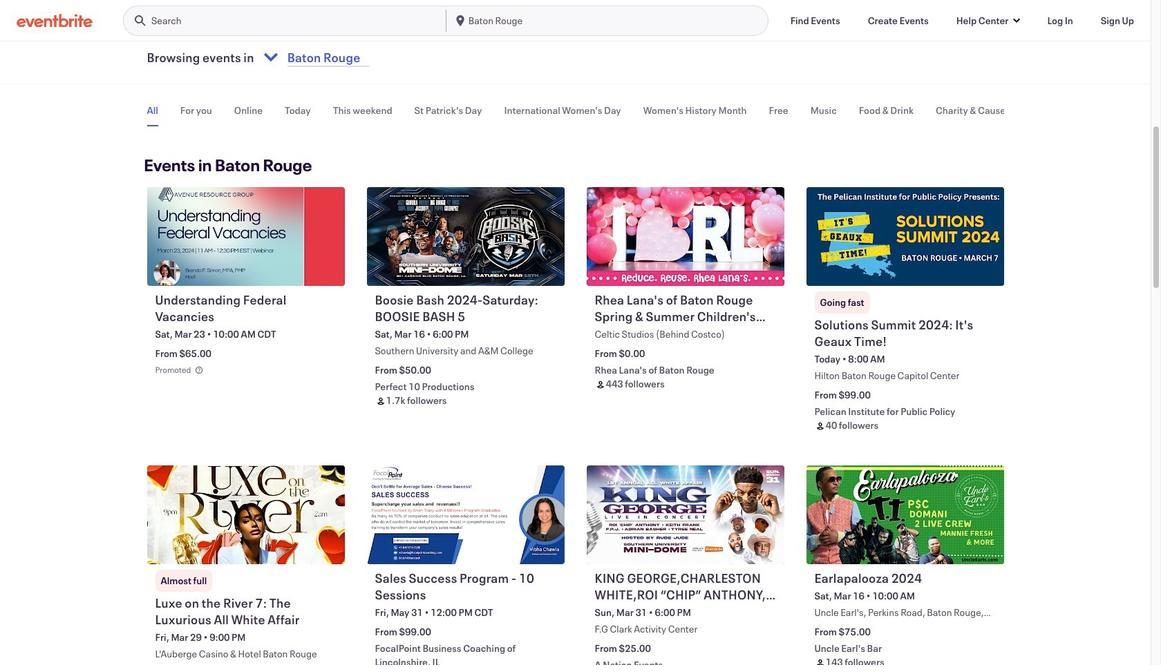 Task type: vqa. For each thing, say whether or not it's contained in the screenshot.
right their
no



Task type: locate. For each thing, give the bounding box(es) containing it.
solutions summit 2024: it's geaux time! primary image image
[[806, 187, 1004, 286]]

None text field
[[283, 41, 460, 74]]

sign up element
[[1101, 13, 1135, 27]]

sales success program - 10 sessions primary image image
[[367, 466, 565, 565]]

log in element
[[1048, 13, 1074, 27]]

eventbrite image
[[17, 14, 93, 27]]

rhea lana's of baton rouge spring & summer children's consignment sale primary image image
[[587, 187, 784, 286]]

understanding federal vacancies primary image image
[[147, 187, 345, 286]]

king george,charleston white,roi "chip" anthony, keith frank,& rude jude primary image image
[[587, 466, 784, 565]]

find events element
[[791, 13, 841, 27]]

earlapalooza 2024 primary image image
[[806, 466, 1004, 565]]



Task type: describe. For each thing, give the bounding box(es) containing it.
boosie bash 2024-saturday:  boosie bash 5 primary image image
[[367, 187, 565, 286]]

create events element
[[868, 13, 929, 27]]

luxe on the river 7: the luxurious all white affair primary image image
[[147, 466, 345, 565]]



